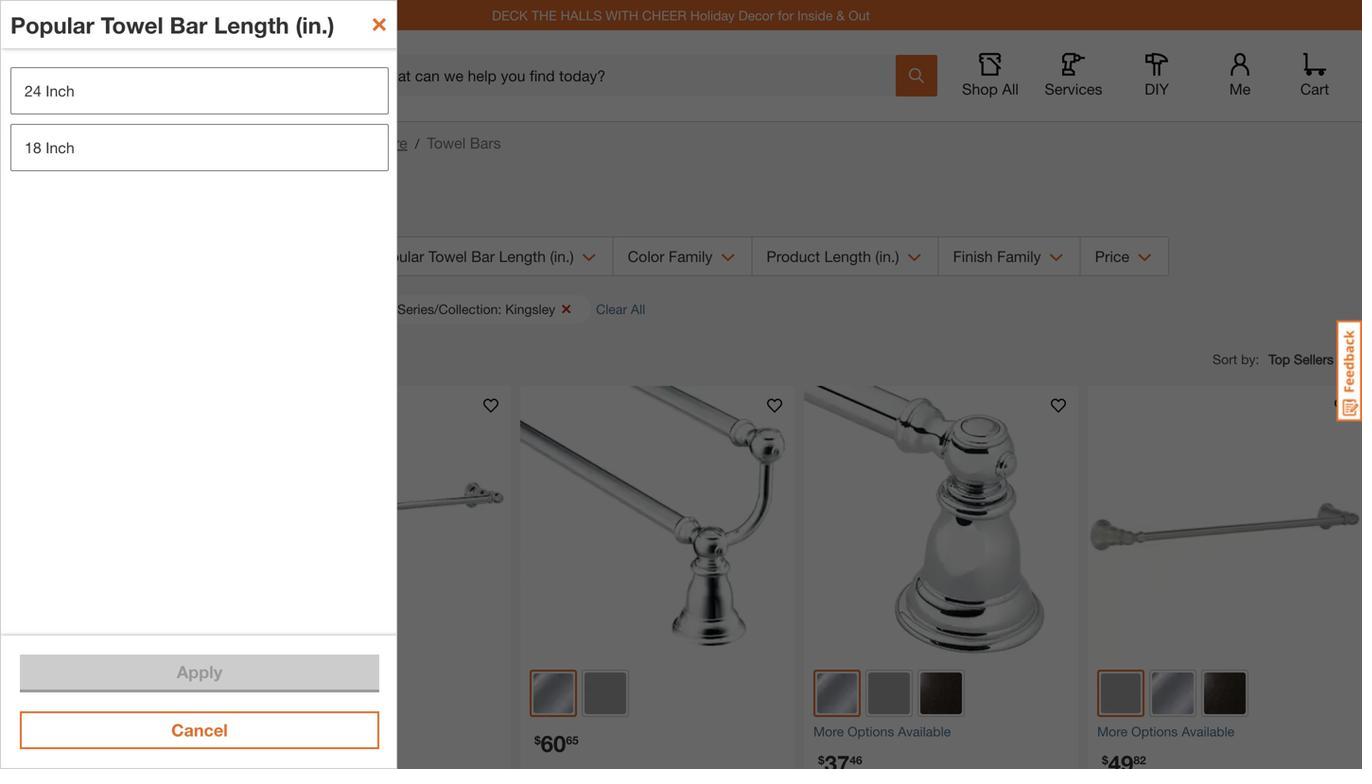 Task type: describe. For each thing, give the bounding box(es) containing it.
available for 82
[[1182, 724, 1235, 740]]

deck the halls with cheer holiday decor for inside & out
[[492, 7, 870, 23]]

24 inch
[[25, 82, 75, 100]]

chrome image for leftmost brushed nickel icon
[[250, 674, 290, 714]]

diy button
[[1127, 53, 1188, 98]]

more options available link for 82
[[1098, 722, 1353, 742]]

1 more from the left
[[246, 724, 277, 740]]

clear all
[[596, 301, 646, 317]]

0 horizontal spatial bar
[[170, 11, 208, 38]]

diy
[[1145, 80, 1170, 98]]

inch for 24 inch
[[46, 82, 75, 100]]

&
[[837, 7, 845, 23]]

finish family link
[[939, 238, 1080, 275]]

price
[[1096, 247, 1130, 265]]

kingsley 24 in. towel bar in chrome image
[[237, 386, 511, 661]]

finish
[[954, 247, 993, 265]]

2 horizontal spatial length
[[825, 247, 872, 265]]

What can we help you find today? search field
[[376, 56, 895, 96]]

bathroom hardware link
[[271, 134, 408, 152]]

clear
[[596, 301, 627, 317]]

decor
[[739, 7, 775, 23]]

24 inch button
[[10, 67, 389, 115]]

product length (in.) link
[[753, 238, 938, 275]]

1 more options available link from the left
[[246, 722, 502, 742]]

more options available link for 46
[[814, 722, 1069, 742]]

all for clear all
[[631, 301, 646, 317]]

halls
[[561, 7, 602, 23]]

series/collection: kingsley button
[[379, 295, 592, 324]]

chrome image for brushed nickel image
[[818, 674, 857, 714]]

2 vertical spatial towel
[[429, 247, 467, 265]]

46
[[850, 754, 863, 767]]

more for 82
[[1098, 724, 1128, 740]]

$ for 46
[[819, 754, 825, 767]]

$ for 82
[[1103, 754, 1109, 767]]

oil rubbed bronze image for leftmost brushed nickel icon
[[353, 673, 395, 715]]

cheer
[[643, 7, 687, 23]]

feedback link image
[[1337, 320, 1363, 422]]

out
[[849, 7, 870, 23]]

options for 82
[[1132, 724, 1179, 740]]

deck the halls with cheer holiday decor for inside & out link
[[492, 7, 870, 23]]

1 horizontal spatial brushed nickel image
[[585, 673, 626, 715]]

series/collection:
[[398, 301, 502, 317]]

75150 button
[[275, 66, 341, 85]]

1 options from the left
[[280, 724, 327, 740]]

24
[[25, 82, 41, 100]]

popular towel bar length (in.) link
[[358, 238, 613, 275]]

the
[[532, 7, 557, 23]]

60
[[541, 730, 566, 757]]

... button
[[9, 132, 28, 158]]

/ bath
[[35, 134, 79, 152]]

product
[[767, 247, 821, 265]]

mesquite 10pm
[[121, 67, 232, 85]]

color family
[[628, 247, 713, 265]]

series/collection: kingsley
[[398, 301, 556, 317]]

clear all button
[[596, 300, 660, 319]]

bath
[[47, 134, 79, 152]]

color
[[628, 247, 665, 265]]

more options available for 82
[[1098, 724, 1235, 740]]

price link
[[1081, 238, 1169, 275]]

2 horizontal spatial brushed nickel image
[[1102, 674, 1141, 714]]

finish family
[[954, 247, 1042, 265]]

chrome image for brushed nickel icon to the middle
[[534, 674, 573, 714]]

$ inside $ 60 65
[[535, 734, 541, 747]]

oil rubbed bronze image for brushed nickel image
[[921, 673, 962, 715]]

by:
[[1242, 352, 1260, 367]]

all for shop all
[[1003, 80, 1019, 98]]

more for 46
[[814, 724, 844, 740]]

82
[[1134, 754, 1147, 767]]

me button
[[1210, 53, 1271, 98]]

more options available for 46
[[814, 724, 951, 740]]

0 horizontal spatial (in.)
[[296, 11, 335, 38]]

kingsley 24 in. double towel bar in chrome image
[[521, 386, 795, 661]]

1 horizontal spatial (in.)
[[550, 247, 574, 265]]

1 more options available from the left
[[246, 724, 384, 740]]

bars
[[470, 134, 501, 152]]



Task type: locate. For each thing, give the bounding box(es) containing it.
sort by: top sellers
[[1213, 352, 1334, 367]]

inch
[[46, 82, 75, 100], [46, 139, 75, 157]]

inch right 18
[[46, 139, 75, 157]]

cart link
[[1295, 53, 1336, 98]]

cancel
[[171, 720, 228, 741]]

more options available link
[[246, 722, 502, 742], [814, 722, 1069, 742], [1098, 722, 1353, 742]]

deck
[[492, 7, 528, 23]]

kingsley 24 in. towel bar in brushed nickel image
[[1088, 386, 1363, 661]]

cancel button
[[20, 712, 380, 750]]

2 oil rubbed bronze image from the left
[[921, 673, 962, 715]]

bathroom
[[271, 134, 338, 152]]

1 vertical spatial popular towel bar length (in.)
[[372, 247, 574, 265]]

bar up mesquite 10pm
[[170, 11, 208, 38]]

all right shop
[[1003, 80, 1019, 98]]

2 inch from the top
[[46, 139, 75, 157]]

bath link
[[47, 134, 79, 152]]

$ left 82
[[1103, 754, 1109, 767]]

10pm
[[191, 67, 232, 85]]

popular
[[10, 11, 95, 38], [372, 247, 424, 265]]

2 horizontal spatial available
[[1182, 724, 1235, 740]]

2 family from the left
[[998, 247, 1042, 265]]

0 horizontal spatial popular towel bar length (in.)
[[10, 11, 335, 38]]

2 more options available link from the left
[[814, 722, 1069, 742]]

more
[[246, 724, 277, 740], [814, 724, 844, 740], [1098, 724, 1128, 740]]

1 vertical spatial all
[[631, 301, 646, 317]]

0 horizontal spatial all
[[631, 301, 646, 317]]

1 horizontal spatial length
[[499, 247, 546, 265]]

/ right hardware
[[415, 136, 420, 151]]

sellers
[[1295, 352, 1334, 367]]

2 horizontal spatial $
[[1103, 754, 1109, 767]]

inside
[[798, 7, 833, 23]]

popular up the home depot logo
[[10, 11, 95, 38]]

1 inch from the top
[[46, 82, 75, 100]]

the home depot logo image
[[15, 45, 76, 106]]

more options available
[[246, 724, 384, 740], [814, 724, 951, 740], [1098, 724, 1235, 740]]

3 available from the left
[[1182, 724, 1235, 740]]

kingsley 18 in. towel bar in chrome image
[[804, 386, 1079, 661]]

popular towel bar length (in.)
[[10, 11, 335, 38], [372, 247, 574, 265]]

1 horizontal spatial available
[[898, 724, 951, 740]]

towel up mesquite
[[101, 11, 163, 38]]

chrome image
[[1153, 673, 1194, 715], [250, 674, 290, 714], [534, 674, 573, 714], [818, 674, 857, 714]]

for
[[778, 7, 794, 23]]

18 inch
[[25, 139, 75, 157]]

/ right ...
[[35, 136, 40, 151]]

mesquite
[[121, 67, 184, 85]]

inch for 18 inch
[[46, 139, 75, 157]]

options for 46
[[848, 724, 895, 740]]

chrome image left brushed nickel image
[[818, 674, 857, 714]]

$ left 46
[[819, 754, 825, 767]]

apply button
[[20, 655, 380, 690]]

available
[[330, 724, 384, 740], [898, 724, 951, 740], [1182, 724, 1235, 740]]

3 more from the left
[[1098, 724, 1128, 740]]

0 horizontal spatial family
[[669, 247, 713, 265]]

1 horizontal spatial options
[[848, 724, 895, 740]]

chrome image left oil rubbed bronze image
[[1153, 673, 1194, 715]]

color family link
[[614, 238, 752, 275]]

1 horizontal spatial popular
[[372, 247, 424, 265]]

bar
[[170, 11, 208, 38], [471, 247, 495, 265]]

1 horizontal spatial more options available link
[[814, 722, 1069, 742]]

2 horizontal spatial options
[[1132, 724, 1179, 740]]

(in.) up 75150
[[296, 11, 335, 38]]

services button
[[1044, 53, 1104, 98]]

2 more from the left
[[814, 724, 844, 740]]

0 horizontal spatial oil rubbed bronze image
[[353, 673, 395, 715]]

...
[[9, 137, 28, 152]]

cart
[[1301, 80, 1330, 98]]

kingsley
[[506, 301, 556, 317]]

popular towel bar length (in.) up mesquite 10pm
[[10, 11, 335, 38]]

shop all
[[963, 80, 1019, 98]]

1 horizontal spatial $
[[819, 754, 825, 767]]

holiday
[[691, 7, 735, 23]]

/ inside / bath
[[35, 136, 40, 151]]

(in.)
[[296, 11, 335, 38], [550, 247, 574, 265], [876, 247, 900, 265]]

1 vertical spatial bar
[[471, 247, 495, 265]]

family right finish
[[998, 247, 1042, 265]]

sort
[[1213, 352, 1238, 367]]

1 vertical spatial popular
[[372, 247, 424, 265]]

family right "color"
[[669, 247, 713, 265]]

/
[[35, 136, 40, 151], [415, 136, 420, 151]]

family for color family
[[669, 247, 713, 265]]

1 horizontal spatial all
[[1003, 80, 1019, 98]]

0 horizontal spatial more
[[246, 724, 277, 740]]

1 oil rubbed bronze image from the left
[[353, 673, 395, 715]]

close image
[[370, 15, 389, 34]]

length
[[214, 11, 289, 38], [499, 247, 546, 265], [825, 247, 872, 265]]

0 horizontal spatial length
[[214, 11, 289, 38]]

0 vertical spatial inch
[[46, 82, 75, 100]]

$ left 65 on the bottom of the page
[[535, 734, 541, 747]]

75150
[[298, 67, 340, 85]]

0 vertical spatial all
[[1003, 80, 1019, 98]]

1 vertical spatial towel
[[427, 134, 466, 152]]

3 more options available link from the left
[[1098, 722, 1353, 742]]

/ inside bathroom hardware / towel bars
[[415, 136, 420, 151]]

2 horizontal spatial more options available link
[[1098, 722, 1353, 742]]

services
[[1045, 80, 1103, 98]]

$
[[535, 734, 541, 747], [819, 754, 825, 767], [1103, 754, 1109, 767]]

2 more options available from the left
[[814, 724, 951, 740]]

hardware
[[342, 134, 408, 152]]

0 horizontal spatial more options available
[[246, 724, 384, 740]]

1 horizontal spatial family
[[998, 247, 1042, 265]]

length right product
[[825, 247, 872, 265]]

with
[[606, 7, 639, 23]]

0 vertical spatial popular towel bar length (in.)
[[10, 11, 335, 38]]

0 horizontal spatial brushed nickel image
[[301, 673, 343, 715]]

family
[[669, 247, 713, 265], [998, 247, 1042, 265]]

1 horizontal spatial /
[[415, 136, 420, 151]]

1 horizontal spatial popular towel bar length (in.)
[[372, 247, 574, 265]]

me
[[1230, 80, 1251, 98]]

3 more options available from the left
[[1098, 724, 1235, 740]]

18 inch button
[[10, 124, 389, 171]]

inch right 24
[[46, 82, 75, 100]]

1 horizontal spatial oil rubbed bronze image
[[921, 673, 962, 715]]

length up 10pm
[[214, 11, 289, 38]]

18
[[25, 139, 41, 157]]

all
[[1003, 80, 1019, 98], [631, 301, 646, 317]]

all right clear
[[631, 301, 646, 317]]

towel up series/collection:
[[429, 247, 467, 265]]

1 family from the left
[[669, 247, 713, 265]]

chrome image up 60
[[534, 674, 573, 714]]

1 / from the left
[[35, 136, 40, 151]]

1 available from the left
[[330, 724, 384, 740]]

2 horizontal spatial more
[[1098, 724, 1128, 740]]

product length (in.)
[[767, 247, 900, 265]]

0 vertical spatial towel
[[101, 11, 163, 38]]

0 horizontal spatial $
[[535, 734, 541, 747]]

0 horizontal spatial options
[[280, 724, 327, 740]]

(in.) up kingsley in the top of the page
[[550, 247, 574, 265]]

family for finish family
[[998, 247, 1042, 265]]

1 horizontal spatial more
[[814, 724, 844, 740]]

oil rubbed bronze image
[[353, 673, 395, 715], [921, 673, 962, 715]]

1 horizontal spatial more options available
[[814, 724, 951, 740]]

top
[[1269, 352, 1291, 367]]

2 horizontal spatial more options available
[[1098, 724, 1235, 740]]

0 horizontal spatial more options available link
[[246, 722, 502, 742]]

(in.) left finish
[[876, 247, 900, 265]]

popular up series/collection:
[[372, 247, 424, 265]]

towel
[[101, 11, 163, 38], [427, 134, 466, 152], [429, 247, 467, 265]]

shop all button
[[961, 53, 1021, 98]]

length up kingsley in the top of the page
[[499, 247, 546, 265]]

chrome image right apply
[[250, 674, 290, 714]]

0 vertical spatial popular
[[10, 11, 95, 38]]

1 vertical spatial inch
[[46, 139, 75, 157]]

brushed nickel image
[[301, 673, 343, 715], [585, 673, 626, 715], [1102, 674, 1141, 714]]

oil rubbed bronze image
[[1205, 673, 1246, 715]]

2 available from the left
[[898, 724, 951, 740]]

2 / from the left
[[415, 136, 420, 151]]

0 vertical spatial bar
[[170, 11, 208, 38]]

2 horizontal spatial (in.)
[[876, 247, 900, 265]]

brushed nickel image
[[869, 673, 910, 715]]

$ 60 65
[[535, 730, 579, 757]]

popular towel bar length (in.) up series/collection: kingsley
[[372, 247, 574, 265]]

shop
[[963, 80, 998, 98]]

available for 46
[[898, 724, 951, 740]]

options
[[280, 724, 327, 740], [848, 724, 895, 740], [1132, 724, 1179, 740]]

65
[[566, 734, 579, 747]]

bathroom hardware / towel bars
[[271, 134, 501, 152]]

apply
[[177, 662, 223, 682]]

0 horizontal spatial available
[[330, 724, 384, 740]]

2 options from the left
[[848, 724, 895, 740]]

bar up series/collection: kingsley button
[[471, 247, 495, 265]]

towel left bars
[[427, 134, 466, 152]]

3 options from the left
[[1132, 724, 1179, 740]]

0 horizontal spatial /
[[35, 136, 40, 151]]

0 horizontal spatial popular
[[10, 11, 95, 38]]

1 horizontal spatial bar
[[471, 247, 495, 265]]



Task type: vqa. For each thing, say whether or not it's contained in the screenshot.
Cancel
yes



